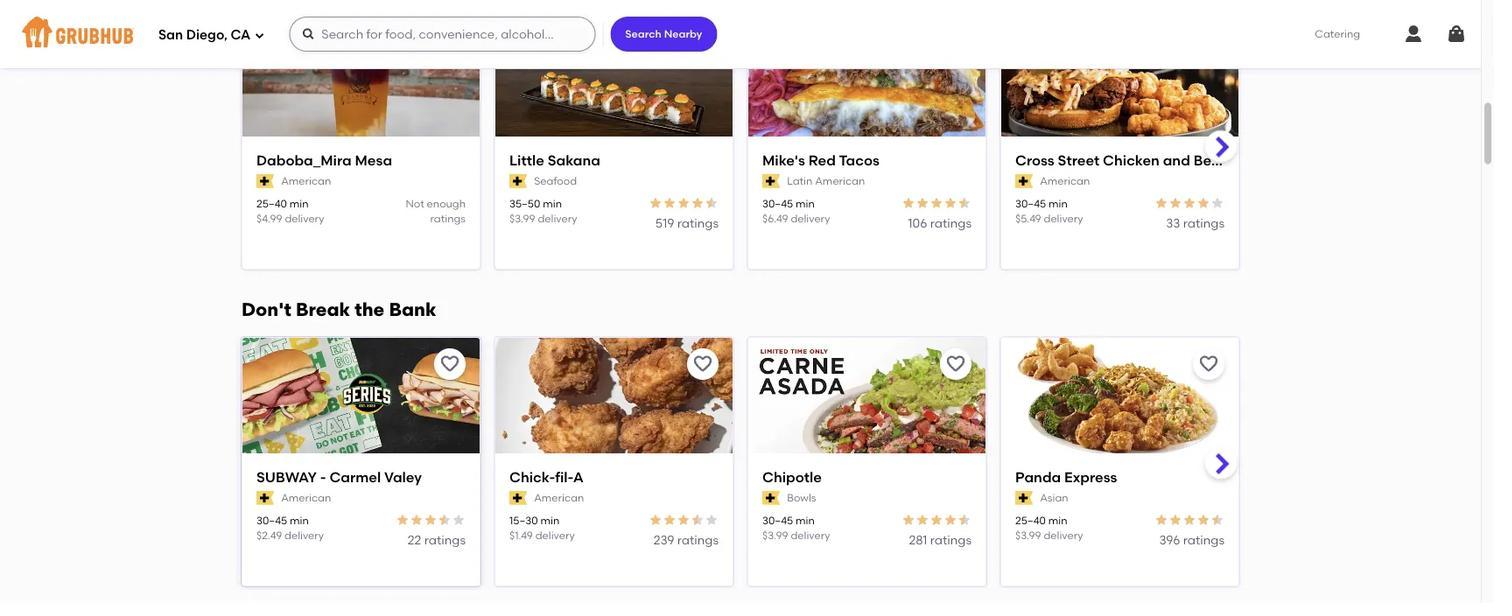 Task type: locate. For each thing, give the bounding box(es) containing it.
$3.99 down bowls
[[763, 529, 789, 542]]

0 vertical spatial 25–40
[[257, 197, 287, 210]]

min down daboba_mira
[[290, 197, 309, 210]]

subway - carmel valey
[[257, 469, 422, 486]]

33 ratings
[[1166, 216, 1225, 231]]

ratings down 'enough'
[[430, 212, 466, 225]]

1 subscription pass image from the left
[[257, 491, 274, 505]]

subscription pass image down panda
[[1016, 491, 1033, 505]]

1 horizontal spatial subscription pass image
[[763, 491, 780, 505]]

save this restaurant image
[[693, 354, 714, 375], [1199, 354, 1220, 375]]

30–45 for cross
[[1016, 197, 1047, 210]]

don't break the bank
[[242, 299, 436, 321]]

subscription pass image for subway - carmel valey
[[257, 491, 274, 505]]

cross street chicken and beer link
[[1016, 151, 1226, 170]]

don't
[[242, 299, 291, 321]]

delivery down bowls
[[791, 529, 830, 542]]

2 save this restaurant image from the left
[[1199, 354, 1220, 375]]

ratings
[[430, 212, 466, 225], [677, 216, 719, 231], [931, 216, 972, 231], [1184, 216, 1225, 231], [424, 533, 466, 547], [677, 533, 719, 547], [931, 533, 972, 547], [1184, 533, 1225, 547]]

$3.99 down "asian" on the right
[[1016, 529, 1042, 542]]

delivery inside 30–45 min $6.49 delivery
[[791, 212, 830, 225]]

ratings right 281
[[931, 533, 972, 547]]

american
[[281, 175, 331, 187], [815, 175, 865, 187], [1040, 175, 1090, 187], [281, 492, 331, 504], [534, 492, 584, 504]]

30–45 inside 30–45 min $5.49 delivery
[[1016, 197, 1047, 210]]

2 horizontal spatial svg image
[[1404, 24, 1425, 45]]

delivery right $4.99
[[285, 212, 324, 225]]

seafood
[[534, 175, 577, 187]]

min right 15–30
[[541, 514, 560, 527]]

delivery right $1.49
[[536, 529, 575, 542]]

2 subscription pass image from the left
[[763, 491, 780, 505]]

min down 'subway'
[[290, 514, 309, 527]]

$3.99 for chipotle
[[763, 529, 789, 542]]

american down street
[[1040, 175, 1090, 187]]

min for little sakana
[[543, 197, 562, 210]]

delivery right '$5.49'
[[1044, 212, 1084, 225]]

american for chick-fil-a
[[534, 492, 584, 504]]

save this restaurant image for daboba_mira mesa
[[440, 37, 461, 58]]

30–45 up $6.49
[[763, 197, 794, 210]]

ratings right 519
[[677, 216, 719, 231]]

min inside 35–50 min $3.99 delivery
[[543, 197, 562, 210]]

$1.49
[[510, 529, 533, 542]]

fil-
[[555, 469, 573, 486]]

25–40 inside "25–40 min $3.99 delivery"
[[1016, 514, 1046, 527]]

subscription pass image down 'subway'
[[257, 491, 274, 505]]

0 horizontal spatial $3.99
[[510, 212, 535, 225]]

1 horizontal spatial 25–40
[[1016, 514, 1046, 527]]

$3.99 inside 35–50 min $3.99 delivery
[[510, 212, 535, 225]]

subscription pass image down mike's
[[763, 174, 780, 188]]

delivery for cross street chicken and beer
[[1044, 212, 1084, 225]]

min for panda express
[[1049, 514, 1068, 527]]

subway - carmel valey link
[[257, 468, 466, 487]]

25–40
[[257, 197, 287, 210], [1016, 514, 1046, 527]]

delivery right $2.49
[[285, 529, 324, 542]]

search nearby
[[625, 27, 703, 40]]

25–40 for daboba_mira
[[257, 197, 287, 210]]

33
[[1166, 216, 1181, 231]]

ratings right 396
[[1184, 533, 1225, 547]]

ratings right 106
[[931, 216, 972, 231]]

delivery for little sakana
[[538, 212, 577, 225]]

min down seafood
[[543, 197, 562, 210]]

san diego, ca
[[158, 27, 251, 43]]

min inside 30–45 min $3.99 delivery
[[796, 514, 815, 527]]

30–45 down bowls
[[763, 514, 794, 527]]

san
[[158, 27, 183, 43]]

min inside 30–45 min $6.49 delivery
[[796, 197, 815, 210]]

subscription pass image up 15–30
[[510, 491, 527, 505]]

min down "asian" on the right
[[1049, 514, 1068, 527]]

delivery
[[285, 212, 324, 225], [538, 212, 577, 225], [791, 212, 830, 225], [1044, 212, 1084, 225], [285, 529, 324, 542], [536, 529, 575, 542], [791, 529, 830, 542], [1044, 529, 1084, 542]]

519
[[656, 216, 675, 231]]

2 horizontal spatial $3.99
[[1016, 529, 1042, 542]]

0 horizontal spatial 25–40
[[257, 197, 287, 210]]

carmel
[[330, 469, 381, 486]]

delivery inside 15–30 min $1.49 delivery
[[536, 529, 575, 542]]

106
[[908, 216, 928, 231]]

min inside "25–40 min $3.99 delivery"
[[1049, 514, 1068, 527]]

delivery down "asian" on the right
[[1044, 529, 1084, 542]]

30–45 inside 30–45 min $6.49 delivery
[[763, 197, 794, 210]]

subway
[[257, 469, 317, 486]]

chipotle
[[763, 469, 822, 486]]

25–40 up $4.99
[[257, 197, 287, 210]]

nearby
[[664, 27, 703, 40]]

519 ratings
[[656, 216, 719, 231]]

save this restaurant image
[[440, 37, 461, 58], [693, 37, 714, 58], [946, 37, 967, 58], [1452, 37, 1473, 58], [440, 354, 461, 375], [946, 354, 967, 375]]

american for daboba_mira mesa
[[281, 175, 331, 187]]

subscription pass image down cross
[[1016, 174, 1033, 188]]

1 horizontal spatial $3.99
[[763, 529, 789, 542]]

min
[[290, 197, 309, 210], [543, 197, 562, 210], [796, 197, 815, 210], [1049, 197, 1068, 210], [290, 514, 309, 527], [541, 514, 560, 527], [796, 514, 815, 527], [1049, 514, 1068, 527]]

1 vertical spatial 25–40
[[1016, 514, 1046, 527]]

30–45 min $2.49 delivery
[[257, 514, 324, 542]]

subscription pass image for little
[[510, 174, 527, 188]]

min down street
[[1049, 197, 1068, 210]]

min down latin
[[796, 197, 815, 210]]

american down -
[[281, 492, 331, 504]]

street
[[1058, 152, 1100, 169]]

delivery inside "25–40 min $3.99 delivery"
[[1044, 529, 1084, 542]]

subscription pass image down chipotle
[[763, 491, 780, 505]]

delivery inside 25–40 min $4.99 delivery
[[285, 212, 324, 225]]

american down daboba_mira
[[281, 175, 331, 187]]

american down fil-
[[534, 492, 584, 504]]

0 horizontal spatial svg image
[[254, 30, 265, 41]]

min for subway - carmel valey
[[290, 514, 309, 527]]

subscription pass image for panda
[[1016, 491, 1033, 505]]

chick-fil-a logo image
[[496, 338, 733, 455]]

bank
[[389, 299, 436, 321]]

little sakana
[[510, 152, 601, 169]]

little
[[510, 152, 545, 169]]

delivery for chipotle
[[791, 529, 830, 542]]

daboba_mira mesa link
[[257, 151, 466, 170]]

subscription pass image
[[257, 491, 274, 505], [763, 491, 780, 505]]

delivery inside 35–50 min $3.99 delivery
[[538, 212, 577, 225]]

min inside 30–45 min $5.49 delivery
[[1049, 197, 1068, 210]]

25–40 down "asian" on the right
[[1016, 514, 1046, 527]]

$4.99
[[257, 212, 282, 225]]

not enough ratings
[[406, 197, 466, 225]]

save this restaurant image for chick-fil-a
[[693, 354, 714, 375]]

sakana
[[548, 152, 601, 169]]

$3.99
[[510, 212, 535, 225], [763, 529, 789, 542], [1016, 529, 1042, 542]]

30–45 up '$5.49'
[[1016, 197, 1047, 210]]

mike's
[[763, 152, 806, 169]]

subscription pass image down little
[[510, 174, 527, 188]]

min down bowls
[[796, 514, 815, 527]]

30–45 up $2.49
[[257, 514, 287, 527]]

cross street chicken and beer logo image
[[1002, 21, 1239, 138]]

22
[[408, 533, 422, 547]]

chipotle link
[[763, 468, 972, 487]]

delivery inside 30–45 min $5.49 delivery
[[1044, 212, 1084, 225]]

min inside 15–30 min $1.49 delivery
[[541, 514, 560, 527]]

0 horizontal spatial save this restaurant image
[[693, 354, 714, 375]]

min for daboba_mira mesa
[[290, 197, 309, 210]]

mike's red tacos link
[[763, 151, 972, 170]]

subscription pass image up $4.99
[[257, 174, 274, 188]]

cross
[[1016, 152, 1055, 169]]

delivery for subway - carmel valey
[[285, 529, 324, 542]]

valey
[[384, 469, 422, 486]]

30–45
[[763, 197, 794, 210], [1016, 197, 1047, 210], [257, 514, 287, 527], [763, 514, 794, 527]]

ratings right 33 at the right top
[[1184, 216, 1225, 231]]

25–40 min $3.99 delivery
[[1016, 514, 1084, 542]]

25–40 inside 25–40 min $4.99 delivery
[[257, 197, 287, 210]]

1 horizontal spatial save this restaurant image
[[1199, 354, 1220, 375]]

latin american
[[787, 175, 865, 187]]

1 save this restaurant image from the left
[[693, 354, 714, 375]]

min inside 25–40 min $4.99 delivery
[[290, 197, 309, 210]]

Search for food, convenience, alcohol... search field
[[289, 17, 596, 52]]

239
[[654, 533, 675, 547]]

$3.99 inside 30–45 min $3.99 delivery
[[763, 529, 789, 542]]

396 ratings
[[1160, 533, 1225, 547]]

35–50
[[510, 197, 541, 210]]

ratings for chick-fil-a
[[677, 533, 719, 547]]

not
[[406, 197, 424, 210]]

$6.49
[[763, 212, 789, 225]]

25–40 min $4.99 delivery
[[257, 197, 324, 225]]

subscription pass image for daboba_mira
[[257, 174, 274, 188]]

delivery inside 30–45 min $3.99 delivery
[[791, 529, 830, 542]]

chick-
[[510, 469, 555, 486]]

chick-fil-a
[[510, 469, 584, 486]]

daboba_mira
[[257, 152, 352, 169]]

svg image
[[1404, 24, 1425, 45], [301, 27, 315, 41], [254, 30, 265, 41]]

0 horizontal spatial subscription pass image
[[257, 491, 274, 505]]

star icon image
[[649, 196, 663, 210], [663, 196, 677, 210], [677, 196, 691, 210], [691, 196, 705, 210], [705, 196, 719, 210], [705, 196, 719, 210], [902, 196, 916, 210], [916, 196, 930, 210], [930, 196, 944, 210], [944, 196, 958, 210], [958, 196, 972, 210], [958, 196, 972, 210], [1155, 196, 1169, 210], [1169, 196, 1183, 210], [1183, 196, 1197, 210], [1197, 196, 1211, 210], [1211, 196, 1225, 210], [396, 513, 410, 527], [410, 513, 424, 527], [424, 513, 438, 527], [438, 513, 452, 527], [438, 513, 452, 527], [452, 513, 466, 527], [649, 513, 663, 527], [663, 513, 677, 527], [677, 513, 691, 527], [691, 513, 705, 527], [691, 513, 705, 527], [705, 513, 719, 527], [902, 513, 916, 527], [916, 513, 930, 527], [930, 513, 944, 527], [944, 513, 958, 527], [958, 513, 972, 527], [958, 513, 972, 527], [1155, 513, 1169, 527], [1169, 513, 1183, 527], [1183, 513, 1197, 527], [1197, 513, 1211, 527], [1211, 513, 1225, 527], [1211, 513, 1225, 527]]

svg image
[[1446, 24, 1468, 45]]

save this restaurant button for subway - carmel valey
[[434, 348, 466, 380]]

ratings for chipotle
[[931, 533, 972, 547]]

daboba_mira mesa
[[257, 152, 392, 169]]

save this restaurant button
[[434, 31, 466, 63], [687, 31, 719, 63], [940, 31, 972, 63], [1446, 31, 1478, 63], [434, 348, 466, 380], [687, 348, 719, 380], [940, 348, 972, 380], [1193, 348, 1225, 380]]

save this restaurant button for panda express
[[1193, 348, 1225, 380]]

ratings right 22
[[424, 533, 466, 547]]

the
[[355, 299, 385, 321]]

$3.99 down the 35–50
[[510, 212, 535, 225]]

ratings right 239
[[677, 533, 719, 547]]

delivery right $6.49
[[791, 212, 830, 225]]

$3.99 inside "25–40 min $3.99 delivery"
[[1016, 529, 1042, 542]]

subscription pass image
[[257, 174, 274, 188], [510, 174, 527, 188], [763, 174, 780, 188], [1016, 174, 1033, 188], [510, 491, 527, 505], [1016, 491, 1033, 505]]

30–45 inside 30–45 min $2.49 delivery
[[257, 514, 287, 527]]

american down red
[[815, 175, 865, 187]]

chick-fil-a link
[[510, 468, 719, 487]]

and
[[1163, 152, 1191, 169]]

break
[[296, 299, 350, 321]]

30–45 inside 30–45 min $3.99 delivery
[[763, 514, 794, 527]]

delivery inside 30–45 min $2.49 delivery
[[285, 529, 324, 542]]

min inside 30–45 min $2.49 delivery
[[290, 514, 309, 527]]

delivery down the 35–50
[[538, 212, 577, 225]]



Task type: describe. For each thing, give the bounding box(es) containing it.
catering button
[[1303, 14, 1373, 54]]

enough
[[427, 197, 466, 210]]

ratings for mike's red tacos
[[931, 216, 972, 231]]

subscription pass image for chipotle
[[763, 491, 780, 505]]

15–30
[[510, 514, 538, 527]]

mike's red tacos logo image
[[749, 21, 986, 138]]

save this restaurant button for chick-fil-a
[[687, 348, 719, 380]]

30–45 min $3.99 delivery
[[763, 514, 830, 542]]

30–45 min $6.49 delivery
[[763, 197, 830, 225]]

281
[[909, 533, 928, 547]]

22 ratings
[[408, 533, 466, 547]]

bowls
[[787, 492, 816, 504]]

catering
[[1315, 27, 1361, 40]]

min for chipotle
[[796, 514, 815, 527]]

$3.99 for panda express
[[1016, 529, 1042, 542]]

search
[[625, 27, 662, 40]]

1 horizontal spatial svg image
[[301, 27, 315, 41]]

save this restaurant button for daboba_mira mesa
[[434, 31, 466, 63]]

save this restaurant image for panda express
[[1199, 354, 1220, 375]]

106 ratings
[[908, 216, 972, 231]]

diego,
[[186, 27, 228, 43]]

chicken
[[1103, 152, 1160, 169]]

main navigation navigation
[[0, 0, 1482, 68]]

239 ratings
[[654, 533, 719, 547]]

ca
[[231, 27, 251, 43]]

ratings inside not enough ratings
[[430, 212, 466, 225]]

ratings for cross street chicken and beer
[[1184, 216, 1225, 231]]

281 ratings
[[909, 533, 972, 547]]

panda express logo image
[[1002, 338, 1239, 455]]

ratings for little sakana
[[677, 216, 719, 231]]

delivery for panda express
[[1044, 529, 1084, 542]]

$3.99 for little sakana
[[510, 212, 535, 225]]

delivery for daboba_mira mesa
[[285, 212, 324, 225]]

subscription pass image for cross
[[1016, 174, 1033, 188]]

min for cross street chicken and beer
[[1049, 197, 1068, 210]]

$2.49
[[257, 529, 282, 542]]

save this restaurant image for subway - carmel valey
[[440, 354, 461, 375]]

american for subway - carmel valey
[[281, 492, 331, 504]]

subway - carmel valey logo image
[[243, 338, 480, 455]]

search nearby button
[[611, 17, 717, 52]]

subscription pass image for chick-
[[510, 491, 527, 505]]

panda express
[[1016, 469, 1118, 486]]

asian
[[1040, 492, 1069, 504]]

25–40 for panda
[[1016, 514, 1046, 527]]

panda
[[1016, 469, 1061, 486]]

express
[[1065, 469, 1118, 486]]

30–45 for subway
[[257, 514, 287, 527]]

subscription pass image for mike's
[[763, 174, 780, 188]]

beer
[[1194, 152, 1226, 169]]

save this restaurant button for mike's red tacos
[[940, 31, 972, 63]]

chipotle logo image
[[749, 338, 986, 455]]

$5.49
[[1016, 212, 1042, 225]]

min for chick-fil-a
[[541, 514, 560, 527]]

30–45 for mike's
[[763, 197, 794, 210]]

min for mike's red tacos
[[796, 197, 815, 210]]

mike's red tacos
[[763, 152, 880, 169]]

35–50 min $3.99 delivery
[[510, 197, 577, 225]]

save this restaurant image for little sakana
[[693, 37, 714, 58]]

latin
[[787, 175, 813, 187]]

15–30 min $1.49 delivery
[[510, 514, 575, 542]]

ratings for panda express
[[1184, 533, 1225, 547]]

delivery for mike's red tacos
[[791, 212, 830, 225]]

-
[[320, 469, 326, 486]]

save this restaurant image for chipotle
[[946, 354, 967, 375]]

american for cross street chicken and beer
[[1040, 175, 1090, 187]]

save this restaurant image for mike's red tacos
[[946, 37, 967, 58]]

daboba_mira mesa logo image
[[243, 21, 480, 138]]

little sakana logo image
[[496, 21, 733, 138]]

panda express link
[[1016, 468, 1225, 487]]

save this restaurant button for chipotle
[[940, 348, 972, 380]]

mesa
[[355, 152, 392, 169]]

red
[[809, 152, 836, 169]]

ratings for subway - carmel valey
[[424, 533, 466, 547]]

396
[[1160, 533, 1181, 547]]

30–45 min $5.49 delivery
[[1016, 197, 1084, 225]]

tacos
[[839, 152, 880, 169]]

cross street chicken and beer
[[1016, 152, 1226, 169]]

a
[[573, 469, 584, 486]]

delivery for chick-fil-a
[[536, 529, 575, 542]]

little sakana link
[[510, 151, 719, 170]]

save this restaurant button for little sakana
[[687, 31, 719, 63]]



Task type: vqa. For each thing, say whether or not it's contained in the screenshot.
'min' inside the 15–30 Min $1.49 Delivery
yes



